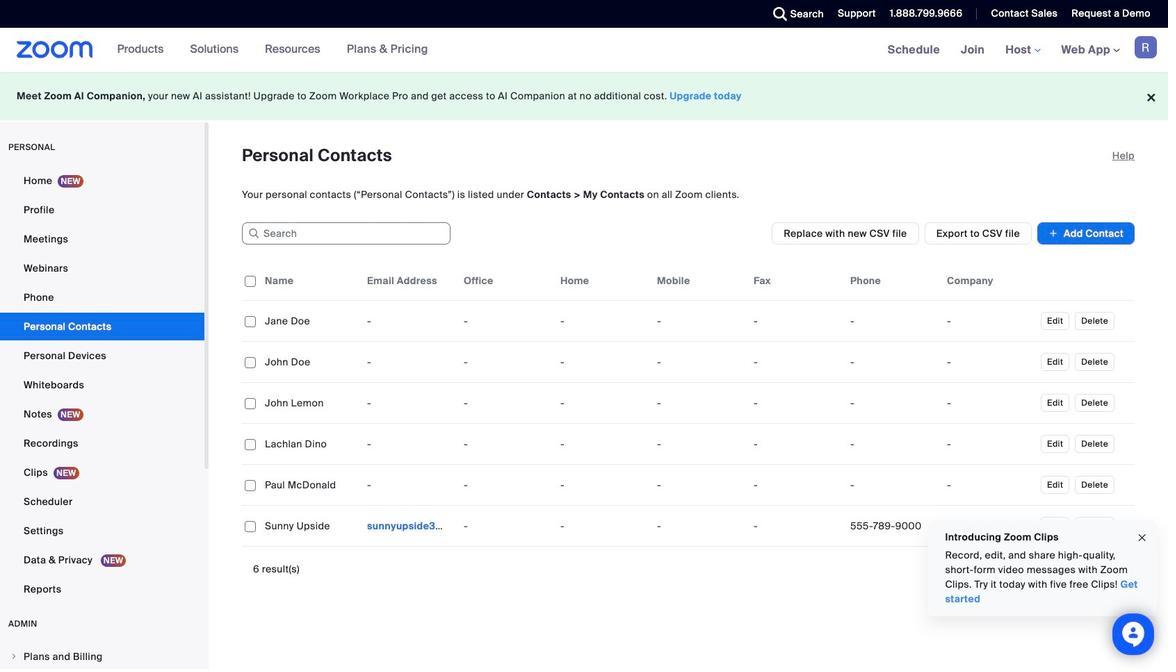 Task type: describe. For each thing, give the bounding box(es) containing it.
product information navigation
[[107, 28, 439, 72]]

right image
[[10, 653, 18, 661]]

zoom logo image
[[17, 41, 93, 58]]

personal menu menu
[[0, 167, 204, 605]]

add image
[[1049, 227, 1058, 241]]

close image
[[1137, 530, 1148, 546]]



Task type: locate. For each thing, give the bounding box(es) containing it.
banner
[[0, 28, 1168, 73]]

Search Contacts Input text field
[[242, 223, 451, 245]]

application
[[242, 261, 1135, 547]]

profile picture image
[[1135, 36, 1157, 58]]

meetings navigation
[[877, 28, 1168, 73]]

menu item
[[0, 644, 204, 670]]

footer
[[0, 72, 1168, 120]]

cell
[[845, 389, 942, 417], [942, 389, 1038, 417], [845, 430, 942, 458], [942, 430, 1038, 458], [845, 471, 942, 499], [942, 471, 1038, 499], [362, 512, 458, 540], [845, 512, 942, 540], [942, 512, 1038, 540]]



Task type: vqa. For each thing, say whether or not it's contained in the screenshot.
top Fun Fact element
no



